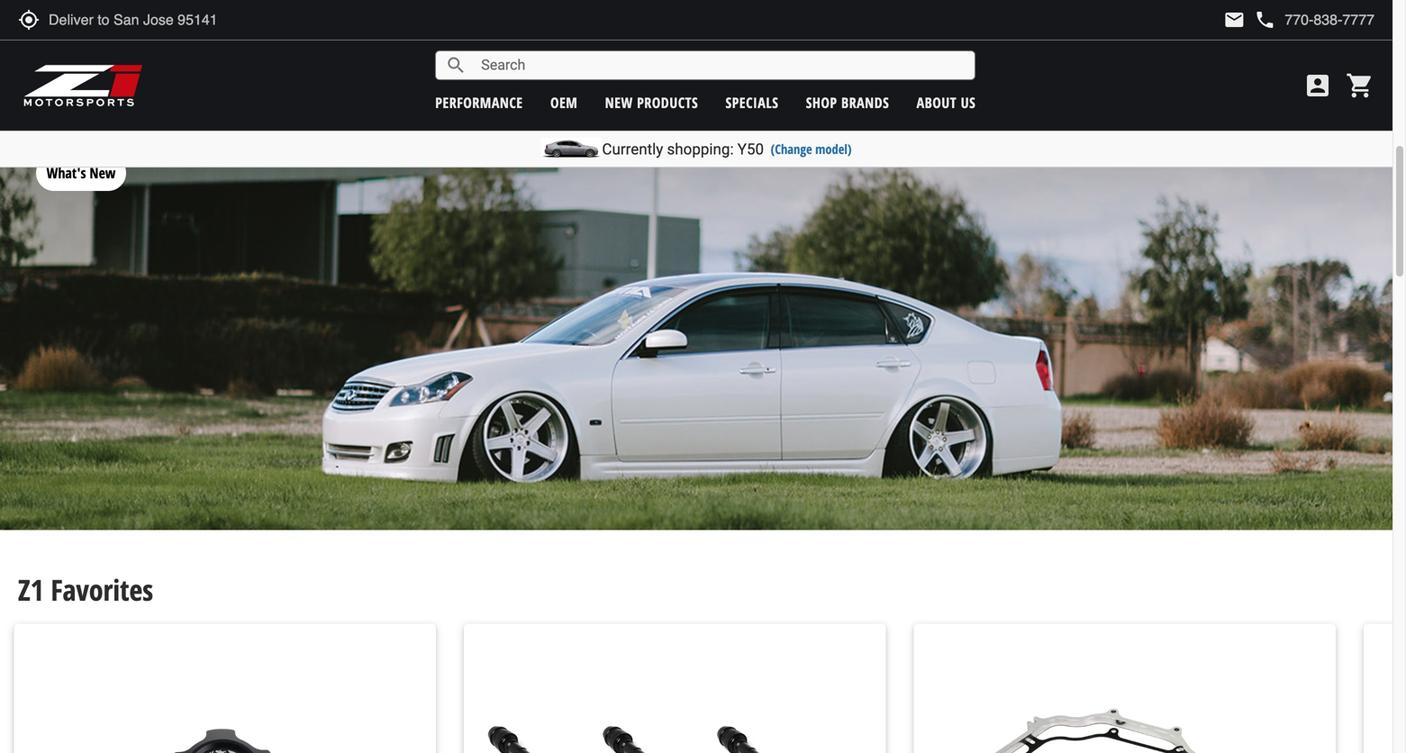 Task type: locate. For each thing, give the bounding box(es) containing it.
the big body m m35 / m45 upgrades, maintenance & more!
[[36, 37, 352, 135]]

z1
[[18, 570, 44, 609]]

what's
[[47, 163, 86, 182]]

about us
[[917, 93, 976, 112]]

what's new
[[47, 163, 116, 182]]

more!
[[277, 118, 320, 135]]

Search search field
[[467, 51, 975, 79]]

y50
[[738, 140, 764, 158]]

new products link
[[605, 93, 698, 112]]

mail link
[[1224, 9, 1245, 31]]

m45
[[78, 118, 107, 135]]

new
[[90, 163, 116, 182]]

shopping_cart link
[[1342, 71, 1375, 100]]

products
[[637, 93, 698, 112]]

phone link
[[1254, 9, 1375, 31]]

z1 motorsports logo image
[[23, 63, 144, 108]]

account_box link
[[1299, 71, 1337, 100]]

account_box
[[1304, 71, 1333, 100]]

mail phone
[[1224, 9, 1276, 31]]

shop brands
[[806, 93, 889, 112]]

z1 favorites
[[18, 570, 153, 609]]

specials link
[[726, 93, 779, 112]]

shopping:
[[667, 140, 734, 158]]

new
[[605, 93, 633, 112]]

maintenance
[[178, 118, 261, 135]]

model)
[[816, 140, 852, 158]]

currently shopping: y50 (change model)
[[602, 140, 852, 158]]

brands
[[842, 93, 889, 112]]

the
[[36, 37, 107, 118]]



Task type: describe. For each thing, give the bounding box(es) containing it.
mail
[[1224, 9, 1245, 31]]

performance link
[[435, 93, 523, 112]]

about us link
[[917, 93, 976, 112]]

oem
[[550, 93, 578, 112]]

phone
[[1254, 9, 1276, 31]]

performance
[[435, 93, 523, 112]]

about
[[917, 93, 957, 112]]

shopping_cart
[[1346, 71, 1375, 100]]

big
[[119, 37, 184, 118]]

body
[[196, 37, 299, 118]]

the big body m m35 / m45 upgrades, maintenance & more! image
[[0, 3, 1393, 530]]

new products
[[605, 93, 698, 112]]

(change model) link
[[771, 140, 852, 158]]

m
[[312, 37, 352, 118]]

favorites
[[51, 570, 153, 609]]

shop brands link
[[806, 93, 889, 112]]

upgrades,
[[110, 118, 174, 135]]

&
[[265, 118, 273, 135]]

what's new link
[[36, 137, 126, 191]]

shop
[[806, 93, 838, 112]]

my_location
[[18, 9, 40, 31]]

search
[[445, 55, 467, 76]]

/
[[68, 118, 74, 135]]

(change
[[771, 140, 812, 158]]

m35
[[36, 118, 65, 135]]

currently
[[602, 140, 663, 158]]

specials
[[726, 93, 779, 112]]

us
[[961, 93, 976, 112]]

oem link
[[550, 93, 578, 112]]



Task type: vqa. For each thing, say whether or not it's contained in the screenshot.
info@z1motorsports.com link
no



